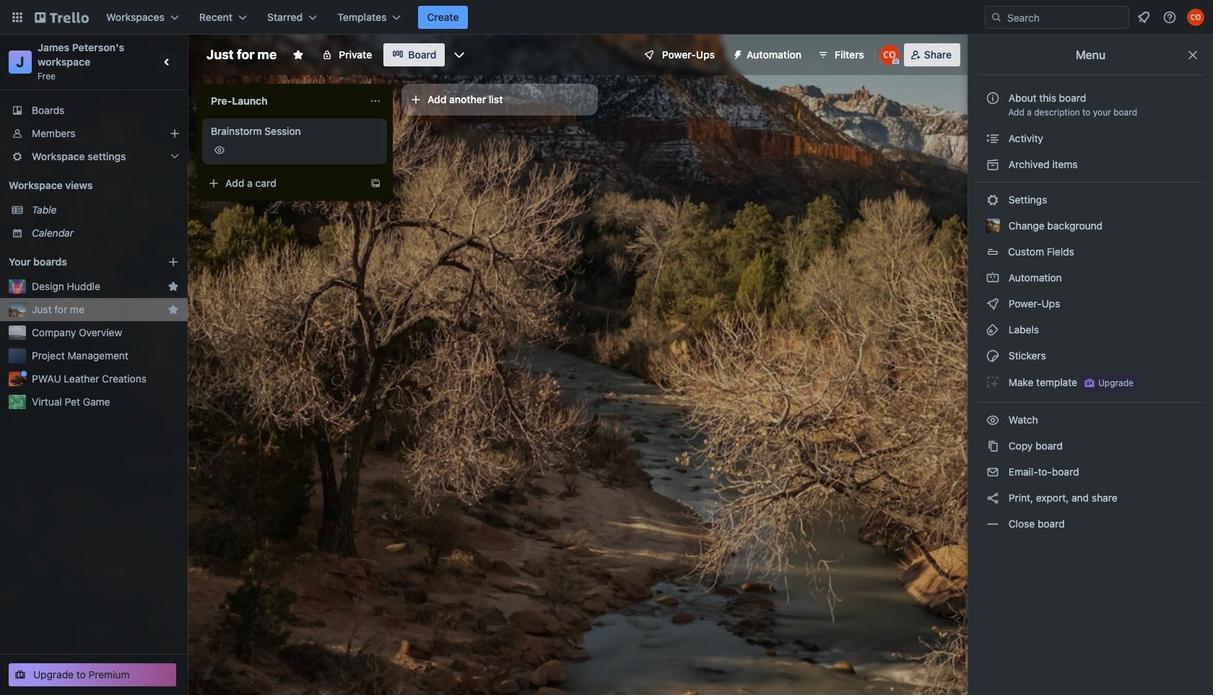 Task type: vqa. For each thing, say whether or not it's contained in the screenshot.
the bottom starred icon
yes



Task type: locate. For each thing, give the bounding box(es) containing it.
0 vertical spatial christina overa (christinaovera) image
[[1188, 9, 1205, 26]]

search image
[[991, 12, 1003, 23]]

0 notifications image
[[1136, 9, 1153, 26]]

1 vertical spatial christina overa (christinaovera) image
[[880, 45, 900, 65]]

workspace navigation collapse icon image
[[158, 52, 178, 72]]

this member is an admin of this board. image
[[893, 59, 899, 65]]

4 sm image from the top
[[986, 491, 1001, 506]]

open information menu image
[[1163, 10, 1178, 25]]

0 horizontal spatial christina overa (christinaovera) image
[[880, 45, 900, 65]]

starred icon image
[[168, 281, 179, 293], [168, 304, 179, 316]]

None text field
[[202, 90, 364, 113]]

1 vertical spatial starred icon image
[[168, 304, 179, 316]]

sm image
[[986, 271, 1001, 285], [986, 297, 1001, 311], [986, 413, 1001, 428], [986, 491, 1001, 506]]

0 vertical spatial starred icon image
[[168, 281, 179, 293]]

christina overa (christinaovera) image
[[1188, 9, 1205, 26], [880, 45, 900, 65]]

Search field
[[1003, 7, 1129, 27]]

2 starred icon image from the top
[[168, 304, 179, 316]]

sm image
[[727, 43, 747, 64], [986, 132, 1001, 146], [986, 158, 1001, 172], [986, 193, 1001, 207], [986, 323, 1001, 337], [986, 349, 1001, 363], [986, 375, 1001, 389], [986, 439, 1001, 454], [986, 465, 1001, 480], [986, 517, 1001, 532]]

add board image
[[168, 257, 179, 268]]

Board name text field
[[199, 43, 284, 66]]



Task type: describe. For each thing, give the bounding box(es) containing it.
3 sm image from the top
[[986, 413, 1001, 428]]

1 horizontal spatial christina overa (christinaovera) image
[[1188, 9, 1205, 26]]

create from template… image
[[370, 178, 382, 189]]

back to home image
[[35, 6, 89, 29]]

customize views image
[[453, 48, 467, 62]]

your boards with 6 items element
[[9, 254, 146, 271]]

primary element
[[0, 0, 1214, 35]]

1 sm image from the top
[[986, 271, 1001, 285]]

1 starred icon image from the top
[[168, 281, 179, 293]]

2 sm image from the top
[[986, 297, 1001, 311]]

star or unstar board image
[[293, 49, 304, 61]]



